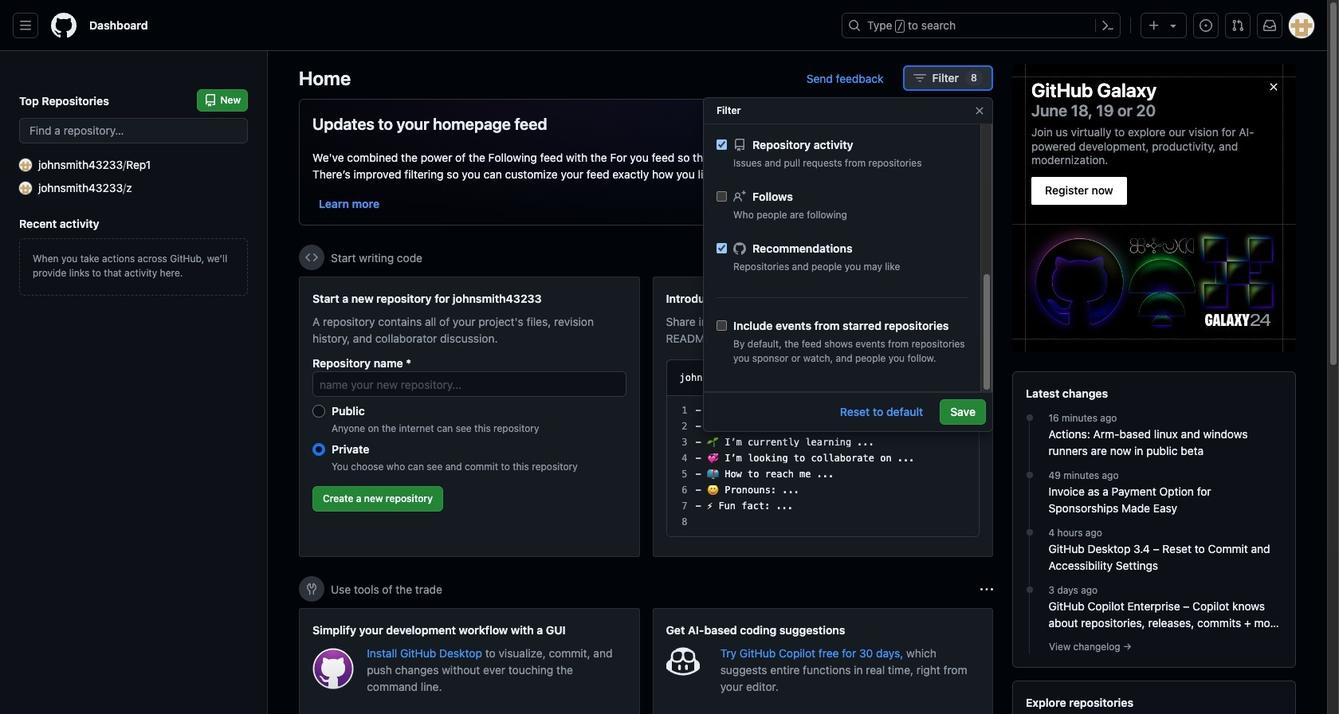 Task type: describe. For each thing, give the bounding box(es) containing it.
Find a repository… text field
[[19, 118, 248, 144]]

github desktop image
[[313, 648, 354, 690]]

none radio inside start a new repository element
[[313, 443, 325, 456]]

x image
[[967, 115, 980, 128]]

2 dot fill image from the top
[[1023, 469, 1036, 482]]

close image
[[1268, 81, 1281, 93]]

why am i seeing this? image for introduce yourself with a profile readme element
[[981, 252, 994, 264]]

get ai-based coding suggestions element
[[653, 608, 994, 714]]

issue opened image
[[1200, 19, 1213, 32]]

code image
[[305, 251, 318, 264]]

none radio inside start a new repository element
[[313, 405, 325, 418]]

mark github image
[[734, 242, 746, 255]]

git pull request image
[[1232, 19, 1245, 32]]

filter image
[[913, 72, 926, 85]]

command palette image
[[1102, 19, 1115, 32]]

you have no unread notifications image
[[1264, 19, 1277, 32]]

name your new repository... text field
[[313, 372, 626, 397]]

close menu image
[[974, 104, 986, 117]]

Top Repositories search field
[[19, 118, 248, 144]]

repo image
[[734, 138, 746, 151]]

1 dot fill image from the top
[[1023, 412, 1036, 425]]

tools image
[[305, 583, 318, 596]]

start a new repository element
[[299, 277, 640, 557]]



Task type: locate. For each thing, give the bounding box(es) containing it.
none submit inside introduce yourself with a profile readme element
[[915, 367, 966, 389]]

None radio
[[313, 443, 325, 456]]

simplify your development workflow with a gui element
[[299, 608, 640, 714]]

3 dot fill image from the top
[[1023, 527, 1036, 539]]

why am i seeing this? image for the get ai-based coding suggestions element
[[981, 583, 994, 596]]

4 dot fill image from the top
[[1023, 584, 1036, 597]]

z image
[[19, 181, 32, 194]]

dot fill image
[[1023, 412, 1036, 425], [1023, 469, 1036, 482], [1023, 527, 1036, 539], [1023, 584, 1036, 597]]

introduce yourself with a profile readme element
[[653, 277, 994, 557]]

None checkbox
[[717, 243, 727, 254]]

1 why am i seeing this? image from the top
[[981, 252, 994, 264]]

0 vertical spatial why am i seeing this? image
[[981, 252, 994, 264]]

explore element
[[1013, 64, 1297, 714]]

homepage image
[[51, 13, 77, 38]]

rep1 image
[[19, 158, 32, 171]]

2 why am i seeing this? image from the top
[[981, 583, 994, 596]]

menu
[[704, 0, 981, 286]]

None checkbox
[[717, 140, 727, 150], [717, 191, 727, 202], [717, 321, 727, 331], [717, 140, 727, 150], [717, 191, 727, 202], [717, 321, 727, 331]]

explore repositories navigation
[[1013, 681, 1297, 714]]

why am i seeing this? image
[[981, 252, 994, 264], [981, 583, 994, 596]]

None radio
[[313, 405, 325, 418]]

person add image
[[734, 190, 746, 203]]

None submit
[[915, 367, 966, 389]]

1 vertical spatial why am i seeing this? image
[[981, 583, 994, 596]]



Task type: vqa. For each thing, say whether or not it's contained in the screenshot.
are
no



